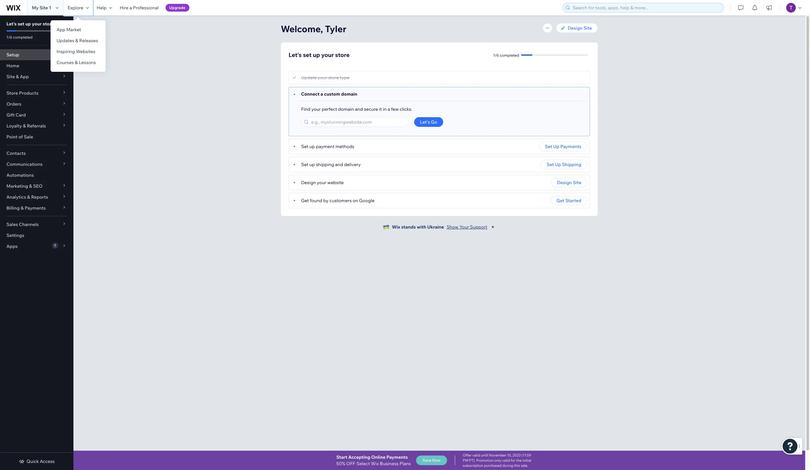 Task type: describe. For each thing, give the bounding box(es) containing it.
clicks.
[[400, 106, 412, 112]]

releases
[[79, 38, 98, 43]]

stands
[[401, 224, 416, 230]]

& for site
[[16, 74, 19, 80]]

Search for tools, apps, help & more... field
[[571, 3, 721, 12]]

courses & lessons link
[[51, 57, 106, 68]]

up inside the 'sidebar' element
[[25, 21, 31, 27]]

with
[[417, 224, 426, 230]]

marketing & seo button
[[0, 181, 73, 192]]

set for set up shipping and delivery
[[301, 162, 308, 167]]

select
[[357, 461, 370, 467]]

analytics & reports
[[6, 194, 48, 200]]

set for set up payment methods
[[301, 144, 308, 149]]

card
[[16, 112, 26, 118]]

get started
[[556, 198, 581, 204]]

connect
[[301, 91, 319, 97]]

set for set up payments
[[545, 144, 552, 149]]

explore
[[68, 5, 83, 11]]

setup
[[6, 52, 19, 58]]

app market link
[[51, 24, 106, 35]]

(11:59
[[521, 453, 531, 458]]

gift card
[[6, 112, 26, 118]]

point
[[6, 134, 17, 140]]

loyalty & referrals button
[[0, 120, 73, 131]]

1 horizontal spatial wix
[[392, 224, 400, 230]]

& for billing
[[21, 205, 24, 211]]

methods
[[336, 144, 354, 149]]

2 vertical spatial a
[[388, 106, 390, 112]]

by
[[323, 198, 328, 204]]

hire a professional link
[[116, 0, 163, 15]]

welcome, tyler
[[281, 23, 346, 34]]

design site inside button
[[557, 180, 581, 186]]

your for update
[[318, 75, 327, 81]]

welcome,
[[281, 23, 323, 34]]

courses & lessons
[[56, 60, 96, 65]]

get for get started
[[556, 198, 564, 204]]

contacts button
[[0, 148, 73, 159]]

store products button
[[0, 88, 73, 99]]

subscription
[[463, 463, 483, 468]]

of
[[19, 134, 23, 140]]

pm
[[463, 458, 468, 463]]

inspiring websites link
[[51, 46, 106, 57]]

up for payments
[[553, 144, 559, 149]]

get started button
[[551, 196, 587, 205]]

1 inside the 'sidebar' element
[[54, 243, 56, 248]]

initial
[[522, 458, 531, 463]]

setup link
[[0, 49, 73, 60]]

& for courses
[[75, 60, 78, 65]]

communications
[[6, 161, 43, 167]]

1 horizontal spatial completed
[[500, 53, 519, 57]]

15,
[[507, 453, 512, 458]]

hire
[[120, 5, 128, 11]]

wix stands with ukraine show your support
[[392, 224, 487, 230]]

0 horizontal spatial 1
[[49, 5, 51, 11]]

save now
[[422, 458, 441, 463]]

offer valid until november 15, 2023 (11:59 pm pt). promotion only valid for the initial subscription purchased during this sale.
[[463, 453, 531, 468]]

shipping
[[316, 162, 334, 167]]

analytics & reports button
[[0, 192, 73, 203]]

connect a custom domain
[[301, 91, 357, 97]]

website
[[327, 180, 344, 186]]

set up payment methods
[[301, 144, 354, 149]]

payment
[[316, 144, 335, 149]]

your inside the 'sidebar' element
[[32, 21, 42, 27]]

show
[[447, 224, 458, 230]]

save
[[422, 458, 431, 463]]

domain for custom
[[341, 91, 357, 97]]

store inside the 'sidebar' element
[[43, 21, 54, 27]]

google
[[359, 198, 375, 204]]

1/6 completed inside the 'sidebar' element
[[6, 35, 33, 40]]

on
[[353, 198, 358, 204]]

site & app button
[[0, 71, 73, 82]]

1/6 inside the 'sidebar' element
[[6, 35, 12, 40]]

up left shipping
[[309, 162, 315, 167]]

app market
[[56, 27, 81, 33]]

sale.
[[521, 463, 528, 468]]

your for design
[[317, 180, 326, 186]]

update your store type
[[301, 75, 350, 81]]

analytics
[[6, 194, 26, 200]]

updates & releases
[[56, 38, 98, 43]]

loyalty & referrals
[[6, 123, 46, 129]]

market
[[66, 27, 81, 33]]

quick access
[[27, 459, 55, 464]]

marketing & seo
[[6, 183, 43, 189]]

2023
[[513, 453, 521, 458]]

until
[[481, 453, 488, 458]]

hire a professional
[[120, 5, 159, 11]]

my
[[32, 5, 38, 11]]

tyler
[[325, 23, 346, 34]]

november
[[489, 453, 506, 458]]

& for updates
[[75, 38, 78, 43]]

products
[[19, 90, 38, 96]]

inspiring
[[56, 49, 75, 54]]

site inside 'site & app' popup button
[[6, 74, 15, 80]]

custom
[[324, 91, 340, 97]]

set inside the 'sidebar' element
[[18, 21, 24, 27]]

completed inside the 'sidebar' element
[[13, 35, 33, 40]]

communications button
[[0, 159, 73, 170]]

started
[[565, 198, 581, 204]]

payments for set up payments
[[560, 144, 581, 149]]

your up update your store type
[[321, 51, 334, 59]]



Task type: vqa. For each thing, say whether or not it's contained in the screenshot.


Task type: locate. For each thing, give the bounding box(es) containing it.
0 horizontal spatial and
[[335, 162, 343, 167]]

design inside button
[[557, 180, 572, 186]]

& down home
[[16, 74, 19, 80]]

valid up pt).
[[472, 453, 480, 458]]

0 vertical spatial wix
[[392, 224, 400, 230]]

2 get from the left
[[556, 198, 564, 204]]

0 horizontal spatial completed
[[13, 35, 33, 40]]

0 vertical spatial let's
[[6, 21, 17, 27]]

1 horizontal spatial get
[[556, 198, 564, 204]]

business
[[380, 461, 399, 467]]

the
[[516, 458, 522, 463]]

1 horizontal spatial payments
[[387, 454, 408, 460]]

2 vertical spatial payments
[[387, 454, 408, 460]]

let's up update
[[289, 51, 302, 59]]

valid up the during
[[502, 458, 510, 463]]

gift card button
[[0, 110, 73, 120]]

valid
[[472, 453, 480, 458], [502, 458, 510, 463]]

billing
[[6, 205, 20, 211]]

1 vertical spatial let's set up your store
[[289, 51, 350, 59]]

and left secure
[[355, 106, 363, 112]]

shipping
[[562, 162, 581, 167]]

0 horizontal spatial 1/6 completed
[[6, 35, 33, 40]]

& for marketing
[[29, 183, 32, 189]]

0 horizontal spatial app
[[20, 74, 29, 80]]

support
[[470, 224, 487, 230]]

1 down settings 'link'
[[54, 243, 56, 248]]

get left found
[[301, 198, 309, 204]]

let's inside button
[[420, 119, 430, 125]]

domain
[[341, 91, 357, 97], [338, 106, 354, 112]]

& for analytics
[[27, 194, 30, 200]]

0 vertical spatial design site
[[568, 25, 592, 31]]

gift
[[6, 112, 15, 118]]

0 vertical spatial domain
[[341, 91, 357, 97]]

a for custom
[[320, 91, 323, 97]]

help
[[97, 5, 107, 11]]

0 vertical spatial store
[[43, 21, 54, 27]]

let's inside the 'sidebar' element
[[6, 21, 17, 27]]

app
[[56, 27, 65, 33], [20, 74, 29, 80]]

your down my
[[32, 21, 42, 27]]

up left "payment"
[[309, 144, 315, 149]]

1 vertical spatial up
[[555, 162, 561, 167]]

let's set up your store up update your store type
[[289, 51, 350, 59]]

plans
[[400, 461, 411, 467]]

0 horizontal spatial valid
[[472, 453, 480, 458]]

start accepting online payments 50% off select wix business plans
[[336, 454, 411, 467]]

1 horizontal spatial set
[[303, 51, 312, 59]]

up up 'setup' link
[[25, 21, 31, 27]]

1 vertical spatial valid
[[502, 458, 510, 463]]

1 vertical spatial store
[[335, 51, 350, 59]]

& up inspiring websites
[[75, 38, 78, 43]]

2 horizontal spatial a
[[388, 106, 390, 112]]

& inside 'popup button'
[[23, 123, 26, 129]]

0 vertical spatial valid
[[472, 453, 480, 458]]

store down 'my site 1'
[[43, 21, 54, 27]]

set up the setup
[[18, 21, 24, 27]]

site & app
[[6, 74, 29, 80]]

a right the hire
[[129, 5, 132, 11]]

& inside dropdown button
[[27, 194, 30, 200]]

0 vertical spatial up
[[553, 144, 559, 149]]

and
[[355, 106, 363, 112], [335, 162, 343, 167]]

set
[[18, 21, 24, 27], [303, 51, 312, 59]]

1 horizontal spatial valid
[[502, 458, 510, 463]]

get for get found by customers on google
[[301, 198, 309, 204]]

update
[[301, 75, 317, 81]]

your for find
[[311, 106, 321, 112]]

0 vertical spatial completed
[[13, 35, 33, 40]]

wix down "online"
[[371, 461, 379, 467]]

billing & payments button
[[0, 203, 73, 214]]

1 horizontal spatial and
[[355, 106, 363, 112]]

set up shipping button
[[541, 160, 587, 169]]

0 vertical spatial a
[[129, 5, 132, 11]]

let's set up your store down my
[[6, 21, 54, 27]]

point of sale
[[6, 134, 33, 140]]

promotion
[[476, 458, 494, 463]]

0 vertical spatial app
[[56, 27, 65, 33]]

wix
[[392, 224, 400, 230], [371, 461, 379, 467]]

your right find
[[311, 106, 321, 112]]

app inside popup button
[[20, 74, 29, 80]]

save now button
[[416, 456, 447, 465]]

0 vertical spatial 1/6 completed
[[6, 35, 33, 40]]

get left "started"
[[556, 198, 564, 204]]

& left seo
[[29, 183, 32, 189]]

& left reports
[[27, 194, 30, 200]]

& right billing
[[21, 205, 24, 211]]

few
[[391, 106, 399, 112]]

1 horizontal spatial let's set up your store
[[289, 51, 350, 59]]

1 vertical spatial 1/6 completed
[[493, 53, 519, 57]]

1 vertical spatial design site
[[557, 180, 581, 186]]

2 vertical spatial let's
[[420, 119, 430, 125]]

1 vertical spatial set
[[303, 51, 312, 59]]

2 horizontal spatial payments
[[560, 144, 581, 149]]

design your website
[[301, 180, 344, 186]]

updates & releases link
[[51, 35, 106, 46]]

0 vertical spatial set
[[18, 21, 24, 27]]

let's set up your store inside the 'sidebar' element
[[6, 21, 54, 27]]

&
[[75, 38, 78, 43], [75, 60, 78, 65], [16, 74, 19, 80], [23, 123, 26, 129], [29, 183, 32, 189], [27, 194, 30, 200], [21, 205, 24, 211]]

design site button
[[551, 178, 587, 187]]

upgrade
[[169, 5, 185, 10]]

and left delivery
[[335, 162, 343, 167]]

quick access button
[[19, 459, 55, 464]]

type
[[340, 75, 350, 81]]

domain up find your perfect domain and secure it in a few clicks.
[[341, 91, 357, 97]]

1 vertical spatial domain
[[338, 106, 354, 112]]

completed
[[13, 35, 33, 40], [500, 53, 519, 57]]

app up updates
[[56, 27, 65, 33]]

your right update
[[318, 75, 327, 81]]

it
[[379, 106, 382, 112]]

store left type
[[328, 75, 339, 81]]

& for loyalty
[[23, 123, 26, 129]]

0 horizontal spatial payments
[[25, 205, 46, 211]]

1 horizontal spatial a
[[320, 91, 323, 97]]

your
[[459, 224, 469, 230]]

up
[[25, 21, 31, 27], [313, 51, 320, 59], [309, 144, 315, 149], [309, 162, 315, 167]]

1 horizontal spatial 1/6 completed
[[493, 53, 519, 57]]

sales channels button
[[0, 219, 73, 230]]

1 horizontal spatial let's
[[289, 51, 302, 59]]

let's left go
[[420, 119, 430, 125]]

find
[[301, 106, 310, 112]]

automations link
[[0, 170, 73, 181]]

set up update
[[303, 51, 312, 59]]

0 horizontal spatial get
[[301, 198, 309, 204]]

perfect
[[322, 106, 337, 112]]

payments
[[560, 144, 581, 149], [25, 205, 46, 211], [387, 454, 408, 460]]

payments up shipping
[[560, 144, 581, 149]]

professional
[[133, 5, 159, 11]]

payments inside start accepting online payments 50% off select wix business plans
[[387, 454, 408, 460]]

0 vertical spatial 1
[[49, 5, 51, 11]]

during
[[502, 463, 513, 468]]

1 horizontal spatial app
[[56, 27, 65, 33]]

design
[[568, 25, 583, 31], [301, 180, 316, 186], [557, 180, 572, 186]]

1 vertical spatial a
[[320, 91, 323, 97]]

1 vertical spatial let's
[[289, 51, 302, 59]]

& down inspiring websites
[[75, 60, 78, 65]]

settings
[[6, 233, 24, 238]]

site
[[40, 5, 48, 11], [584, 25, 592, 31], [6, 74, 15, 80], [573, 180, 581, 186]]

0 vertical spatial and
[[355, 106, 363, 112]]

1 vertical spatial completed
[[500, 53, 519, 57]]

e.g., mystunningwebsite.com field
[[309, 118, 407, 127]]

site inside design site link
[[584, 25, 592, 31]]

a left custom
[[320, 91, 323, 97]]

orders
[[6, 101, 21, 107]]

2 horizontal spatial let's
[[420, 119, 430, 125]]

billing & payments
[[6, 205, 46, 211]]

0 horizontal spatial wix
[[371, 461, 379, 467]]

1 vertical spatial 1/6
[[493, 53, 499, 57]]

app down home link
[[20, 74, 29, 80]]

0 vertical spatial let's set up your store
[[6, 21, 54, 27]]

up left shipping
[[555, 162, 561, 167]]

for
[[511, 458, 515, 463]]

domain for perfect
[[338, 106, 354, 112]]

purchased
[[484, 463, 502, 468]]

seo
[[33, 183, 43, 189]]

access
[[40, 459, 55, 464]]

payments up business
[[387, 454, 408, 460]]

wix inside start accepting online payments 50% off select wix business plans
[[371, 461, 379, 467]]

let's up the setup
[[6, 21, 17, 27]]

1 vertical spatial 1
[[54, 243, 56, 248]]

a right in at the top
[[388, 106, 390, 112]]

payments for billing & payments
[[25, 205, 46, 211]]

pt).
[[469, 458, 475, 463]]

1 vertical spatial payments
[[25, 205, 46, 211]]

0 horizontal spatial set
[[18, 21, 24, 27]]

up up update
[[313, 51, 320, 59]]

payments inside popup button
[[25, 205, 46, 211]]

& right loyalty
[[23, 123, 26, 129]]

set up shipping and delivery
[[301, 162, 361, 167]]

payments down analytics & reports dropdown button
[[25, 205, 46, 211]]

set for set up shipping
[[547, 162, 554, 167]]

courses
[[56, 60, 74, 65]]

your left website at the left of page
[[317, 180, 326, 186]]

up for shipping
[[555, 162, 561, 167]]

wix left stands on the top
[[392, 224, 400, 230]]

2 vertical spatial store
[[328, 75, 339, 81]]

loyalty
[[6, 123, 22, 129]]

offer
[[463, 453, 472, 458]]

point of sale link
[[0, 131, 73, 142]]

up up set up shipping
[[553, 144, 559, 149]]

store up type
[[335, 51, 350, 59]]

0 horizontal spatial a
[[129, 5, 132, 11]]

site inside design site button
[[573, 180, 581, 186]]

store
[[6, 90, 18, 96]]

1 vertical spatial wix
[[371, 461, 379, 467]]

now
[[432, 458, 441, 463]]

1 horizontal spatial 1
[[54, 243, 56, 248]]

your
[[32, 21, 42, 27], [321, 51, 334, 59], [318, 75, 327, 81], [311, 106, 321, 112], [317, 180, 326, 186]]

0 horizontal spatial let's
[[6, 21, 17, 27]]

home link
[[0, 60, 73, 71]]

1 get from the left
[[301, 198, 309, 204]]

0 horizontal spatial let's set up your store
[[6, 21, 54, 27]]

automations
[[6, 172, 34, 178]]

payments inside button
[[560, 144, 581, 149]]

a for professional
[[129, 5, 132, 11]]

1 vertical spatial and
[[335, 162, 343, 167]]

go
[[431, 119, 437, 125]]

0 vertical spatial 1/6
[[6, 35, 12, 40]]

1 right my
[[49, 5, 51, 11]]

set up payments button
[[539, 142, 587, 151]]

upgrade button
[[165, 4, 189, 12]]

sidebar element
[[0, 15, 73, 470]]

updates
[[56, 38, 74, 43]]

0 horizontal spatial 1/6
[[6, 35, 12, 40]]

set up shipping
[[547, 162, 581, 167]]

1/6 completed
[[6, 35, 33, 40], [493, 53, 519, 57]]

1 vertical spatial app
[[20, 74, 29, 80]]

channels
[[19, 222, 39, 227]]

get inside button
[[556, 198, 564, 204]]

0 vertical spatial payments
[[560, 144, 581, 149]]

found
[[310, 198, 322, 204]]

1 horizontal spatial 1/6
[[493, 53, 499, 57]]

domain right perfect
[[338, 106, 354, 112]]



